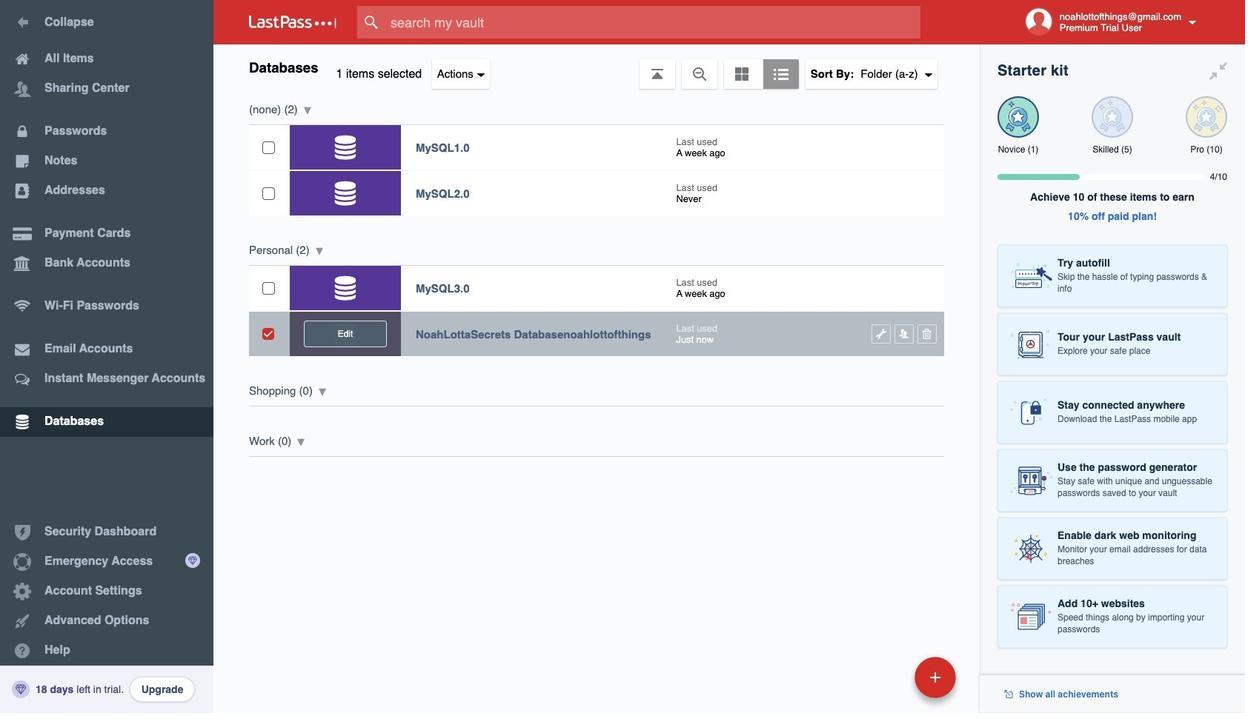 Task type: locate. For each thing, give the bounding box(es) containing it.
search my vault text field
[[357, 6, 949, 39]]

vault options navigation
[[213, 44, 980, 89]]

new item element
[[813, 657, 961, 699]]

lastpass image
[[249, 16, 337, 29]]



Task type: describe. For each thing, give the bounding box(es) containing it.
new item navigation
[[813, 653, 965, 714]]

main navigation navigation
[[0, 0, 213, 714]]

Search search field
[[357, 6, 949, 39]]



